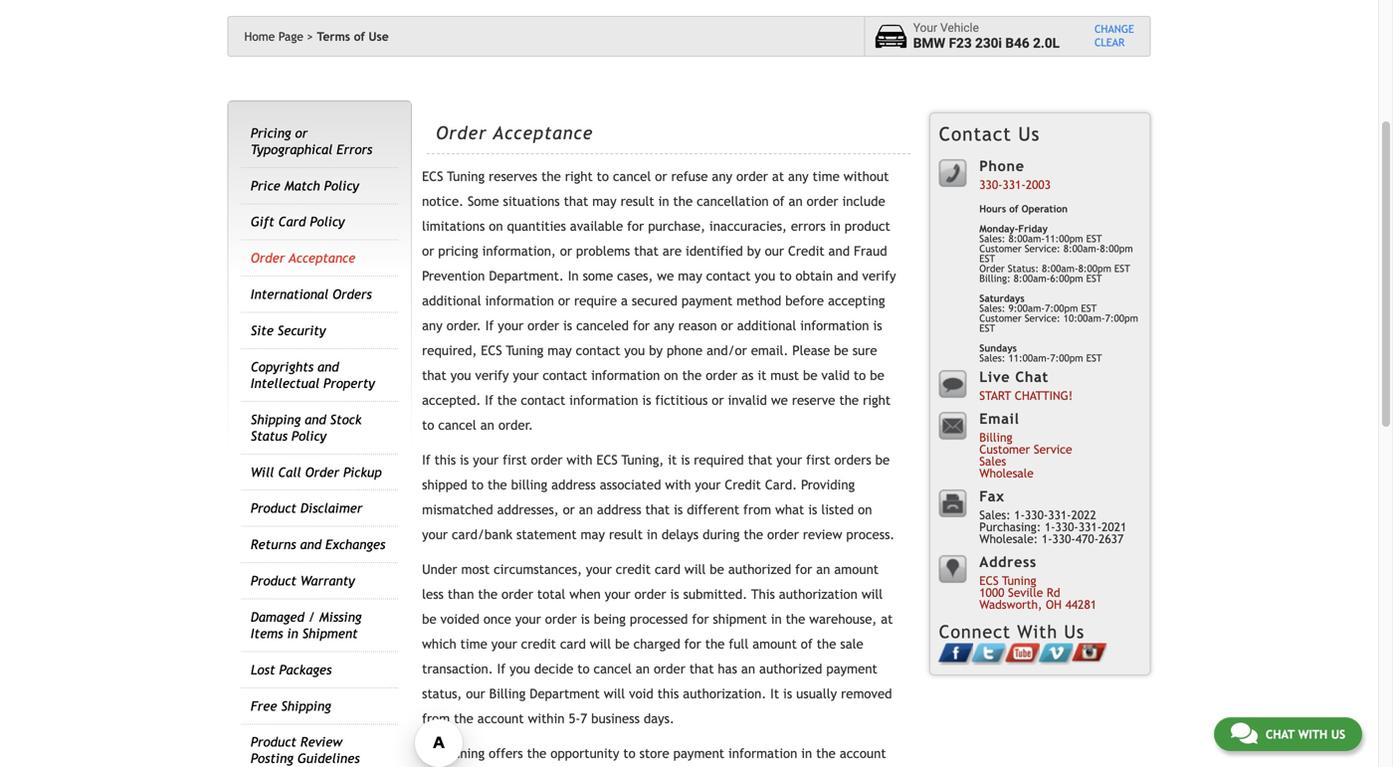 Task type: vqa. For each thing, say whether or not it's contained in the screenshot.
here
no



Task type: locate. For each thing, give the bounding box(es) containing it.
7:00pm
[[1045, 303, 1078, 314], [1105, 312, 1139, 324], [1050, 352, 1084, 364]]

we
[[657, 268, 674, 284], [771, 393, 788, 408]]

0 vertical spatial credit
[[616, 562, 651, 577]]

1 vertical spatial credit
[[725, 477, 761, 493]]

sales:
[[980, 233, 1006, 244], [980, 303, 1006, 314], [980, 352, 1006, 364], [980, 508, 1011, 522]]

include
[[843, 194, 886, 209]]

in inside damaged / missing items in shipment
[[287, 626, 298, 641]]

that left the has
[[690, 662, 714, 677]]

comments image
[[1231, 722, 1258, 746]]

if inside "under most circumstances, your credit card will be authorized for an amount less than the order total when your order is submitted. this authorization will be voided once your order is being processed for shipment in the warehouse, at which time your credit card will be charged for the full amount of the sale transaction. if you decide to cancel an order that has an authorized payment status, our billing department will void this authorization. it is usually removed from the account within 5-7 business days."
[[497, 662, 506, 677]]

0 vertical spatial this
[[435, 453, 456, 468]]

pickup
[[343, 465, 382, 480]]

2 vertical spatial us
[[1332, 728, 1346, 742]]

3 customer from the top
[[980, 442, 1030, 456]]

items
[[251, 626, 283, 641]]

this inside "under most circumstances, your credit card will be authorized for an amount less than the order total when your order is submitted. this authorization will be voided once your order is being processed for shipment in the warehouse, at which time your credit card will be charged for the full amount of the sale transaction. if you decide to cancel an order that has an authorized payment status, our billing department will void this authorization. it is usually removed from the account within 5-7 business days."
[[658, 686, 679, 702]]

330- down phone
[[980, 178, 1003, 191]]

1 vertical spatial acceptance
[[289, 250, 356, 266]]

listed
[[822, 502, 854, 518]]

order
[[436, 123, 487, 143], [251, 250, 285, 266], [980, 263, 1005, 274], [305, 465, 339, 480]]

policy right card
[[310, 214, 345, 230]]

information inside ecs tuning offers the opportunity to store payment information in the account
[[729, 746, 798, 762]]

may down in
[[548, 343, 572, 358]]

at right warehouse,
[[881, 612, 893, 627]]

department.
[[489, 268, 564, 284]]

0 horizontal spatial time
[[460, 637, 488, 652]]

2 product from the top
[[251, 573, 297, 589]]

price match policy link
[[251, 178, 359, 193]]

that up available
[[564, 194, 589, 209]]

0 vertical spatial with
[[567, 453, 593, 468]]

with left the tuning,
[[567, 453, 593, 468]]

1 vertical spatial result
[[609, 527, 643, 543]]

is right what
[[809, 502, 818, 518]]

2 vertical spatial policy
[[292, 428, 327, 444]]

1 vertical spatial on
[[664, 368, 678, 383]]

2 vertical spatial with
[[1299, 728, 1328, 742]]

be right orders
[[876, 453, 890, 468]]

in up the purchase,
[[659, 194, 669, 209]]

1 vertical spatial shipping
[[281, 699, 331, 714]]

to left store
[[623, 746, 636, 762]]

time inside ecs tuning reserves the right to cancel or refuse any order at any time without notice. some situations that may result in the cancellation of an order include limitations on quantities available for purchase, inaccuracies, errors in product or pricing information, or problems that are identified by our credit and fraud prevention department. in some cases, we may contact you to obtain and verify additional information or require a secured payment method before accepting any order. if your order is canceled for any reason or additional information is required, ecs tuning may contact you by phone and/or email. please be sure that you verify your contact information on the order as it must be valid to be accepted. if the contact information is fictitious or invalid we reserve the right to cancel an order.
[[813, 169, 840, 184]]

authorized up it
[[759, 662, 823, 677]]

1 vertical spatial order.
[[499, 418, 533, 433]]

0 vertical spatial card
[[655, 562, 681, 577]]

without
[[844, 169, 889, 184]]

account inside "under most circumstances, your credit card will be authorized for an amount less than the order total when your order is submitted. this authorization will be voided once your order is being processed for shipment in the warehouse, at which time your credit card will be charged for the full amount of the sale transaction. if you decide to cancel an order that has an authorized payment status, our billing department will void this authorization. it is usually removed from the account within 5-7 business days."
[[478, 711, 524, 727]]

or up the and/or
[[721, 318, 733, 334]]

lost
[[251, 662, 275, 678]]

ecs tuning offers the opportunity to store payment information in the account
[[422, 746, 886, 767]]

providing
[[801, 477, 855, 493]]

1 vertical spatial from
[[422, 711, 450, 727]]

by
[[747, 243, 761, 259], [649, 343, 663, 358]]

acceptance
[[493, 123, 593, 143], [289, 250, 356, 266]]

may
[[592, 194, 617, 209], [678, 268, 702, 284], [548, 343, 572, 358], [581, 527, 605, 543]]

result inside if this is your first order with ecs tuning, it is required that your first orders be shipped to the billing address associated with your credit card. providing mismatched addresses, or an address that is different from what is listed on your card/bank statement may result in delays during the order review process.
[[609, 527, 643, 543]]

will call order pickup
[[251, 465, 382, 480]]

orders
[[835, 453, 872, 468]]

it inside if this is your first order with ecs tuning, it is required that your first orders be shipped to the billing address associated with your credit card. providing mismatched addresses, or an address that is different from what is listed on your card/bank statement may result in delays during the order review process.
[[668, 453, 677, 468]]

it right the tuning,
[[668, 453, 677, 468]]

0 vertical spatial policy
[[324, 178, 359, 193]]

status,
[[422, 686, 462, 702]]

cancel up void
[[594, 662, 632, 677]]

0 horizontal spatial billing
[[489, 686, 526, 702]]

pricing
[[251, 125, 291, 141]]

330-
[[980, 178, 1003, 191], [1025, 508, 1048, 522], [1056, 520, 1079, 534], [1053, 532, 1076, 546]]

0 vertical spatial address
[[552, 477, 596, 493]]

331- inside phone 330-331-2003
[[1003, 178, 1026, 191]]

we down must
[[771, 393, 788, 408]]

1 horizontal spatial billing
[[980, 430, 1013, 444]]

1 vertical spatial us
[[1064, 622, 1085, 642]]

0 vertical spatial it
[[758, 368, 767, 383]]

result inside ecs tuning reserves the right to cancel or refuse any order at any time without notice. some situations that may result in the cancellation of an order include limitations on quantities available for purchase, inaccuracies, errors in product or pricing information, or problems that are identified by our credit and fraud prevention department. in some cases, we may contact you to obtain and verify additional information or require a secured payment method before accepting any order. if your order is canceled for any reason or additional information is required, ecs tuning may contact you by phone and/or email. please be sure that you verify your contact information on the order as it must be valid to be accepted. if the contact information is fictitious or invalid we reserve the right to cancel an order.
[[621, 194, 655, 209]]

for
[[627, 219, 644, 234], [633, 318, 650, 334], [795, 562, 813, 577], [692, 612, 709, 627], [684, 637, 701, 652]]

our inside ecs tuning reserves the right to cancel or refuse any order at any time without notice. some situations that may result in the cancellation of an order include limitations on quantities available for purchase, inaccuracies, errors in product or pricing information, or problems that are identified by our credit and fraud prevention department. in some cases, we may contact you to obtain and verify additional information or require a secured payment method before accepting any order. if your order is canceled for any reason or additional information is required, ecs tuning may contact you by phone and/or email. please be sure that you verify your contact information on the order as it must be valid to be accepted. if the contact information is fictitious or invalid we reserve the right to cancel an order.
[[765, 243, 784, 259]]

within
[[528, 711, 565, 727]]

1 horizontal spatial we
[[771, 393, 788, 408]]

first up providing
[[806, 453, 831, 468]]

in down usually
[[802, 746, 812, 762]]

which
[[422, 637, 457, 652]]

1 horizontal spatial with
[[665, 477, 691, 493]]

0 vertical spatial additional
[[422, 293, 481, 309]]

information down it
[[729, 746, 798, 762]]

2 vertical spatial cancel
[[594, 662, 632, 677]]

address down associated
[[597, 502, 642, 518]]

1 vertical spatial it
[[668, 453, 677, 468]]

secured
[[632, 293, 678, 309]]

2 service: from the top
[[1025, 312, 1061, 324]]

address right billing
[[552, 477, 596, 493]]

is
[[563, 318, 572, 334], [873, 318, 882, 334], [642, 393, 652, 408], [460, 453, 469, 468], [681, 453, 690, 468], [674, 502, 683, 518], [809, 502, 818, 518], [670, 587, 679, 602], [581, 612, 590, 627], [783, 686, 792, 702]]

0 horizontal spatial from
[[422, 711, 450, 727]]

2 vertical spatial product
[[251, 735, 297, 750]]

and for shipping and stock status policy
[[305, 412, 326, 427]]

0 vertical spatial credit
[[788, 243, 825, 259]]

1 first from the left
[[503, 453, 527, 468]]

available
[[570, 219, 623, 234]]

order up the errors
[[807, 194, 839, 209]]

2 horizontal spatial with
[[1299, 728, 1328, 742]]

and up accepting
[[837, 268, 859, 284]]

vehicle
[[941, 21, 979, 35]]

0 vertical spatial result
[[621, 194, 655, 209]]

1 vertical spatial amount
[[753, 637, 797, 652]]

1 vertical spatial policy
[[310, 214, 345, 230]]

tuning left offers
[[447, 746, 485, 762]]

to down accepted.
[[422, 418, 434, 433]]

the up the purchase,
[[673, 194, 693, 209]]

our inside "under most circumstances, your credit card will be authorized for an amount less than the order total when your order is submitted. this authorization will be voided once your order is being processed for shipment in the warehouse, at which time your credit card will be charged for the full amount of the sale transaction. if you decide to cancel an order that has an authorized payment status, our billing department will void this authorization. it is usually removed from the account within 5-7 business days."
[[466, 686, 485, 702]]

1 horizontal spatial at
[[881, 612, 893, 627]]

the down phone
[[682, 368, 702, 383]]

330- down 2022
[[1053, 532, 1076, 546]]

0 horizontal spatial right
[[565, 169, 593, 184]]

1 horizontal spatial additional
[[737, 318, 797, 334]]

0 vertical spatial we
[[657, 268, 674, 284]]

to inside ecs tuning offers the opportunity to store payment information in the account
[[623, 746, 636, 762]]

product for product disclaimer
[[251, 501, 297, 516]]

shipping
[[251, 412, 301, 427], [281, 699, 331, 714]]

b46
[[1006, 35, 1030, 51]]

0 vertical spatial account
[[478, 711, 524, 727]]

0 vertical spatial acceptance
[[493, 123, 593, 143]]

be down being
[[615, 637, 630, 652]]

1 vertical spatial billing
[[489, 686, 526, 702]]

of inside ecs tuning reserves the right to cancel or refuse any order at any time without notice. some situations that may result in the cancellation of an order include limitations on quantities available for purchase, inaccuracies, errors in product or pricing information, or problems that are identified by our credit and fraud prevention department. in some cases, we may contact you to obtain and verify additional information or require a secured payment method before accepting any order. if your order is canceled for any reason or additional information is required, ecs tuning may contact you by phone and/or email. please be sure that you verify your contact information on the order as it must be valid to be accepted. if the contact information is fictitious or invalid we reserve the right to cancel an order.
[[773, 194, 785, 209]]

customer
[[980, 243, 1022, 254], [980, 312, 1022, 324], [980, 442, 1030, 456]]

1 vertical spatial at
[[881, 612, 893, 627]]

0 vertical spatial shipping
[[251, 412, 301, 427]]

an down accepted.
[[480, 418, 495, 433]]

will
[[685, 562, 706, 577], [862, 587, 883, 602], [590, 637, 611, 652], [604, 686, 625, 702]]

use
[[369, 29, 389, 43]]

1 vertical spatial 8:00pm
[[1079, 263, 1112, 274]]

business
[[591, 711, 640, 727]]

0 horizontal spatial chat
[[1016, 369, 1049, 385]]

purchasing:
[[980, 520, 1041, 534]]

reason
[[679, 318, 717, 334]]

billing down email
[[980, 430, 1013, 444]]

hours of operation monday-friday sales: 8:00am-11:00pm est customer service: 8:00am-8:00pm est order status: 8:00am-8:00pm est billing: 8:00am-6:00pm est saturdays sales: 9:00am-7:00pm est customer service: 10:00am-7:00pm est sundays sales: 11:00am-7:00pm est
[[980, 203, 1139, 364]]

to right valid
[[854, 368, 866, 383]]

for right charged
[[684, 637, 701, 652]]

fax sales: 1-330-331-2022 purchasing: 1-330-331-2021 wholesale: 1-330-470-2637
[[980, 488, 1127, 546]]

information down canceled
[[591, 368, 660, 383]]

order acceptance link
[[251, 250, 356, 266]]

0 vertical spatial payment
[[682, 293, 733, 309]]

call
[[278, 465, 301, 480]]

order up once
[[502, 587, 533, 602]]

1 vertical spatial additional
[[737, 318, 797, 334]]

0 vertical spatial chat
[[1016, 369, 1049, 385]]

product up returns
[[251, 501, 297, 516]]

address
[[980, 554, 1037, 570]]

mismatched
[[422, 502, 493, 518]]

with right comments image
[[1299, 728, 1328, 742]]

4 sales: from the top
[[980, 508, 1011, 522]]

billing
[[511, 477, 548, 493]]

2 customer from the top
[[980, 312, 1022, 324]]

copyrights
[[251, 359, 314, 375]]

0 vertical spatial billing
[[980, 430, 1013, 444]]

the down valid
[[840, 393, 859, 408]]

wadsworth,
[[980, 598, 1043, 611]]

0 vertical spatial order acceptance
[[436, 123, 593, 143]]

or inside 'pricing or typographical errors'
[[295, 125, 308, 141]]

or up statement
[[563, 502, 575, 518]]

1 vertical spatial verify
[[475, 368, 509, 383]]

credit down 'required'
[[725, 477, 761, 493]]

in right the errors
[[830, 219, 841, 234]]

during
[[703, 527, 740, 543]]

1 vertical spatial our
[[466, 686, 485, 702]]

wholesale link
[[980, 466, 1034, 480]]

oh
[[1046, 598, 1062, 611]]

in down damaged
[[287, 626, 298, 641]]

3 sales: from the top
[[980, 352, 1006, 364]]

the
[[542, 169, 561, 184], [673, 194, 693, 209], [682, 368, 702, 383], [497, 393, 517, 408], [840, 393, 859, 408], [488, 477, 507, 493], [744, 527, 763, 543], [478, 587, 498, 602], [786, 612, 806, 627], [705, 637, 725, 652], [817, 637, 837, 652], [454, 711, 474, 727], [527, 746, 547, 762], [816, 746, 836, 762]]

order. up billing
[[499, 418, 533, 433]]

verify up accepted.
[[475, 368, 509, 383]]

0 vertical spatial right
[[565, 169, 593, 184]]

any up the errors
[[788, 169, 809, 184]]

card.
[[765, 477, 797, 493]]

0 horizontal spatial by
[[649, 343, 663, 358]]

result down associated
[[609, 527, 643, 543]]

0 horizontal spatial credit
[[725, 477, 761, 493]]

1 vertical spatial account
[[840, 746, 886, 762]]

1 vertical spatial product
[[251, 573, 297, 589]]

tuning down address
[[1002, 574, 1037, 588]]

product down returns
[[251, 573, 297, 589]]

must
[[771, 368, 799, 383]]

customer inside email billing customer service sales wholesale
[[980, 442, 1030, 456]]

some
[[468, 194, 499, 209]]

our down transaction.
[[466, 686, 485, 702]]

order acceptance down gift card policy link
[[251, 250, 356, 266]]

policy up will call order pickup
[[292, 428, 327, 444]]

this
[[435, 453, 456, 468], [658, 686, 679, 702]]

site
[[251, 323, 274, 338]]

we down are
[[657, 268, 674, 284]]

acceptance up international orders in the left top of the page
[[289, 250, 356, 266]]

1 horizontal spatial amount
[[835, 562, 879, 577]]

us for chat
[[1332, 728, 1346, 742]]

from inside if this is your first order with ecs tuning, it is required that your first orders be shipped to the billing address associated with your credit card. providing mismatched addresses, or an address that is different from what is listed on your card/bank statement may result in delays during the order review process.
[[744, 502, 772, 518]]

0 horizontal spatial this
[[435, 453, 456, 468]]

order down what
[[767, 527, 799, 543]]

less
[[422, 587, 444, 602]]

information
[[485, 293, 554, 309], [801, 318, 869, 334], [591, 368, 660, 383], [570, 393, 638, 408], [729, 746, 798, 762]]

and
[[829, 243, 850, 259], [837, 268, 859, 284], [318, 359, 339, 375], [305, 412, 326, 427], [300, 537, 322, 553]]

1 horizontal spatial us
[[1064, 622, 1085, 642]]

2 horizontal spatial on
[[858, 502, 872, 518]]

limitations
[[422, 219, 485, 234]]

order right "call" at the bottom left
[[305, 465, 339, 480]]

card down delays
[[655, 562, 681, 577]]

0 horizontal spatial order acceptance
[[251, 250, 356, 266]]

0 vertical spatial authorized
[[728, 562, 792, 577]]

1 vertical spatial service:
[[1025, 312, 1061, 324]]

credit inside if this is your first order with ecs tuning, it is required that your first orders be shipped to the billing address associated with your credit card. providing mismatched addresses, or an address that is different from what is listed on your card/bank statement may result in delays during the order review process.
[[725, 477, 761, 493]]

accepted.
[[422, 393, 481, 408]]

0 vertical spatial on
[[489, 219, 503, 234]]

1 horizontal spatial time
[[813, 169, 840, 184]]

service:
[[1025, 243, 1061, 254], [1025, 312, 1061, 324]]

us inside "link"
[[1332, 728, 1346, 742]]

sundays
[[980, 342, 1017, 354]]

3 product from the top
[[251, 735, 297, 750]]

1 vertical spatial customer
[[980, 312, 1022, 324]]

billing inside "under most circumstances, your credit card will be authorized for an amount less than the order total when your order is submitted. this authorization will be voided once your order is being processed for shipment in the warehouse, at which time your credit card will be charged for the full amount of the sale transaction. if you decide to cancel an order that has an authorized payment status, our billing department will void this authorization. it is usually removed from the account within 5-7 business days."
[[489, 686, 526, 702]]

account
[[478, 711, 524, 727], [840, 746, 886, 762]]

0 vertical spatial at
[[772, 169, 784, 184]]

1 horizontal spatial account
[[840, 746, 886, 762]]

product review posting guidelines link
[[251, 735, 360, 767]]

may right statement
[[581, 527, 605, 543]]

1 vertical spatial chat
[[1266, 728, 1295, 742]]

0 horizontal spatial acceptance
[[289, 250, 356, 266]]

1 vertical spatial card
[[560, 637, 586, 652]]

1 vertical spatial credit
[[521, 637, 556, 652]]

1 product from the top
[[251, 501, 297, 516]]

of down warehouse,
[[801, 637, 813, 652]]

0 horizontal spatial our
[[466, 686, 485, 702]]

0 horizontal spatial we
[[657, 268, 674, 284]]

0 vertical spatial cancel
[[613, 169, 651, 184]]

if up shipped
[[422, 453, 431, 468]]

associated
[[600, 477, 661, 493]]

authorized up this
[[728, 562, 792, 577]]

1 vertical spatial by
[[649, 343, 663, 358]]

0 vertical spatial our
[[765, 243, 784, 259]]

purchase,
[[648, 219, 706, 234]]

first
[[503, 453, 527, 468], [806, 453, 831, 468]]

product inside product review posting guidelines
[[251, 735, 297, 750]]

0 horizontal spatial us
[[1019, 123, 1040, 145]]

/
[[308, 610, 315, 625]]

2 horizontal spatial us
[[1332, 728, 1346, 742]]

to inside if this is your first order with ecs tuning, it is required that your first orders be shipped to the billing address associated with your credit card. providing mismatched addresses, or an address that is different from what is listed on your card/bank statement may result in delays during the order review process.
[[471, 477, 484, 493]]

damaged
[[251, 610, 304, 625]]

amount right full
[[753, 637, 797, 652]]

0 vertical spatial service:
[[1025, 243, 1061, 254]]

by left phone
[[649, 343, 663, 358]]

process.
[[846, 527, 895, 543]]

an inside if this is your first order with ecs tuning, it is required that your first orders be shipped to the billing address associated with your credit card. providing mismatched addresses, or an address that is different from what is listed on your card/bank statement may result in delays during the order review process.
[[579, 502, 593, 518]]

at up the inaccuracies,
[[772, 169, 784, 184]]

order.
[[447, 318, 482, 334], [499, 418, 533, 433]]

credit up being
[[616, 562, 651, 577]]

0 horizontal spatial card
[[560, 637, 586, 652]]

inaccuracies,
[[710, 219, 787, 234]]

sales: up live
[[980, 352, 1006, 364]]

0 vertical spatial from
[[744, 502, 772, 518]]

and inside copyrights and intellectual property
[[318, 359, 339, 375]]

1 horizontal spatial credit
[[616, 562, 651, 577]]

1 horizontal spatial acceptance
[[493, 123, 593, 143]]

1 horizontal spatial this
[[658, 686, 679, 702]]

and inside shipping and stock status policy
[[305, 412, 326, 427]]

shipment
[[713, 612, 767, 627]]

330- inside phone 330-331-2003
[[980, 178, 1003, 191]]

phone
[[980, 158, 1025, 174]]

an up void
[[636, 662, 650, 677]]

free
[[251, 699, 277, 714]]

has
[[718, 662, 737, 677]]

at inside ecs tuning reserves the right to cancel or refuse any order at any time without notice. some situations that may result in the cancellation of an order include limitations on quantities available for purchase, inaccuracies, errors in product or pricing information, or problems that are identified by our credit and fraud prevention department. in some cases, we may contact you to obtain and verify additional information or require a secured payment method before accepting any order. if your order is canceled for any reason or additional information is required, ecs tuning may contact you by phone and/or email. please be sure that you verify your contact information on the order as it must be valid to be accepted. if the contact information is fictitious or invalid we reserve the right to cancel an order.
[[772, 169, 784, 184]]

typographical
[[251, 142, 333, 157]]

it right as
[[758, 368, 767, 383]]

2 vertical spatial customer
[[980, 442, 1030, 456]]

1 horizontal spatial credit
[[788, 243, 825, 259]]

additional up email.
[[737, 318, 797, 334]]

330-331-2003 link
[[980, 178, 1051, 191]]

address ecs tuning 1000 seville rd wadsworth, oh 44281
[[980, 554, 1097, 611]]

invalid
[[728, 393, 767, 408]]

7:00pm right 9:00am-
[[1105, 312, 1139, 324]]

sales link
[[980, 454, 1007, 468]]

0 horizontal spatial verify
[[475, 368, 509, 383]]

policy for price match policy
[[324, 178, 359, 193]]

please
[[793, 343, 830, 358]]

shipping and stock status policy
[[251, 412, 362, 444]]



Task type: describe. For each thing, give the bounding box(es) containing it.
10:00am-
[[1064, 312, 1105, 324]]

chat with us link
[[1214, 718, 1363, 752]]

the down usually
[[816, 746, 836, 762]]

your vehicle bmw f23 230i b46 2.0l
[[913, 21, 1060, 51]]

for up authorization
[[795, 562, 813, 577]]

shipment
[[302, 626, 358, 641]]

1 horizontal spatial order acceptance
[[436, 123, 593, 143]]

of inside "under most circumstances, your credit card will be authorized for an amount less than the order total when your order is submitted. this authorization will be voided once your order is being processed for shipment in the warehouse, at which time your credit card will be charged for the full amount of the sale transaction. if you decide to cancel an order that has an authorized payment status, our billing department will void this authorization. it is usually removed from the account within 5-7 business days."
[[801, 637, 813, 652]]

is up shipped
[[460, 453, 469, 468]]

or left invalid
[[712, 393, 724, 408]]

the right accepted.
[[497, 393, 517, 408]]

before
[[786, 293, 824, 309]]

it inside ecs tuning reserves the right to cancel or refuse any order at any time without notice. some situations that may result in the cancellation of an order include limitations on quantities available for purchase, inaccuracies, errors in product or pricing information, or problems that are identified by our credit and fraud prevention department. in some cases, we may contact you to obtain and verify additional information or require a secured payment method before accepting any order. if your order is canceled for any reason or additional information is required, ecs tuning may contact you by phone and/or email. please be sure that you verify your contact information on the order as it must be valid to be accepted. if the contact information is fictitious or invalid we reserve the right to cancel an order.
[[758, 368, 767, 383]]

may up available
[[592, 194, 617, 209]]

order down department.
[[528, 318, 559, 334]]

free shipping link
[[251, 699, 331, 714]]

circumstances,
[[494, 562, 582, 577]]

chat inside "link"
[[1266, 728, 1295, 742]]

authorization.
[[683, 686, 767, 702]]

returns and exchanges
[[251, 537, 386, 553]]

wholesale
[[980, 466, 1034, 480]]

exchanges
[[326, 537, 386, 553]]

8:00am- up 6:00pm
[[1064, 243, 1100, 254]]

the left billing
[[488, 477, 507, 493]]

for right available
[[627, 219, 644, 234]]

be down the 'sure'
[[870, 368, 885, 383]]

or inside if this is your first order with ecs tuning, it is required that your first orders be shipped to the billing address associated with your credit card. providing mismatched addresses, or an address that is different from what is listed on your card/bank statement may result in delays during the order review process.
[[563, 502, 575, 518]]

ecs inside if this is your first order with ecs tuning, it is required that your first orders be shipped to the billing address associated with your credit card. providing mismatched addresses, or an address that is different from what is listed on your card/bank statement may result in delays during the order review process.
[[597, 453, 618, 468]]

may inside if this is your first order with ecs tuning, it is required that your first orders be shipped to the billing address associated with your credit card. providing mismatched addresses, or an address that is different from what is listed on your card/bank statement may result in delays during the order review process.
[[581, 527, 605, 543]]

tuning,
[[622, 453, 664, 468]]

billing inside email billing customer service sales wholesale
[[980, 430, 1013, 444]]

tuning down department.
[[506, 343, 544, 358]]

match
[[284, 178, 320, 193]]

2003
[[1026, 178, 1051, 191]]

order down the and/or
[[706, 368, 738, 383]]

may down are
[[678, 268, 702, 284]]

order up notice.
[[436, 123, 487, 143]]

1 vertical spatial right
[[863, 393, 891, 408]]

email
[[980, 411, 1020, 427]]

any up required,
[[422, 318, 443, 334]]

the down authorization
[[786, 612, 806, 627]]

the left full
[[705, 637, 725, 652]]

2021
[[1102, 520, 1127, 534]]

review
[[301, 735, 343, 750]]

the right offers
[[527, 746, 547, 762]]

11:00am-
[[1009, 352, 1050, 364]]

any up the cancellation on the right top
[[712, 169, 733, 184]]

returns and exchanges link
[[251, 537, 386, 553]]

0 vertical spatial us
[[1019, 123, 1040, 145]]

will call order pickup link
[[251, 465, 382, 480]]

that up card.
[[748, 453, 773, 468]]

0 vertical spatial by
[[747, 243, 761, 259]]

that down required,
[[422, 368, 447, 383]]

or left "refuse"
[[655, 169, 667, 184]]

if right accepted.
[[485, 393, 494, 408]]

reserves
[[489, 169, 538, 184]]

stock
[[330, 412, 362, 427]]

information up the tuning,
[[570, 393, 638, 408]]

status:
[[1008, 263, 1039, 274]]

returns
[[251, 537, 296, 553]]

lost packages link
[[251, 662, 332, 678]]

0 vertical spatial amount
[[835, 562, 879, 577]]

policy for gift card policy
[[310, 214, 345, 230]]

are
[[663, 243, 682, 259]]

11:00pm
[[1045, 233, 1084, 244]]

will up warehouse,
[[862, 587, 883, 602]]

as
[[742, 368, 754, 383]]

or up in
[[560, 243, 572, 259]]

refuse
[[671, 169, 708, 184]]

sure
[[853, 343, 878, 358]]

is left fictitious
[[642, 393, 652, 408]]

under most circumstances, your credit card will be authorized for an amount less than the order total when your order is submitted. this authorization will be voided once your order is being processed for shipment in the warehouse, at which time your credit card will be charged for the full amount of the sale transaction. if you decide to cancel an order that has an authorized payment status, our billing department will void this authorization. it is usually removed from the account within 5-7 business days.
[[422, 562, 893, 727]]

be down please
[[803, 368, 818, 383]]

and for returns and exchanges
[[300, 537, 322, 553]]

damaged / missing items in shipment link
[[251, 610, 362, 641]]

credit inside ecs tuning reserves the right to cancel or refuse any order at any time without notice. some situations that may result in the cancellation of an order include limitations on quantities available for purchase, inaccuracies, errors in product or pricing information, or problems that are identified by our credit and fraud prevention department. in some cases, we may contact you to obtain and verify additional information or require a secured payment method before accepting any order. if your order is canceled for any reason or additional information is required, ecs tuning may contact you by phone and/or email. please be sure that you verify your contact information on the order as it must be valid to be accepted. if the contact information is fictitious or invalid we reserve the right to cancel an order.
[[788, 243, 825, 259]]

and for copyrights and intellectual property
[[318, 359, 339, 375]]

processed
[[630, 612, 688, 627]]

connect with us
[[939, 622, 1085, 642]]

from inside "under most circumstances, your credit card will be authorized for an amount less than the order total when your order is submitted. this authorization will be voided once your order is being processed for shipment in the warehouse, at which time your credit card will be charged for the full amount of the sale transaction. if you decide to cancel an order that has an authorized payment status, our billing department will void this authorization. it is usually removed from the account within 5-7 business days."
[[422, 711, 450, 727]]

in inside "under most circumstances, your credit card will be authorized for an amount less than the order total when your order is submitted. this authorization will be voided once your order is being processed for shipment in the warehouse, at which time your credit card will be charged for the full amount of the sale transaction. if you decide to cancel an order that has an authorized payment status, our billing department will void this authorization. it is usually removed from the account within 5-7 business days."
[[771, 612, 782, 627]]

ecs right required,
[[481, 343, 502, 358]]

1- left 2022
[[1045, 520, 1056, 534]]

an right the has
[[741, 662, 756, 677]]

contact
[[939, 123, 1012, 145]]

information down accepting
[[801, 318, 869, 334]]

security
[[278, 323, 326, 338]]

quantities
[[507, 219, 566, 234]]

1 vertical spatial cancel
[[438, 418, 477, 433]]

fax
[[980, 488, 1005, 505]]

cases,
[[617, 268, 653, 284]]

and left fraud
[[829, 243, 850, 259]]

order down charged
[[654, 662, 686, 677]]

in inside if this is your first order with ecs tuning, it is required that your first orders be shipped to the billing address associated with your credit card. providing mismatched addresses, or an address that is different from what is listed on your card/bank statement may result in delays during the order review process.
[[647, 527, 658, 543]]

1- right 'wholesale:'
[[1042, 532, 1053, 546]]

of inside hours of operation monday-friday sales: 8:00am-11:00pm est customer service: 8:00am-8:00pm est order status: 8:00am-8:00pm est billing: 8:00am-6:00pm est saturdays sales: 9:00am-7:00pm est customer service: 10:00am-7:00pm est sundays sales: 11:00am-7:00pm est
[[1010, 203, 1019, 214]]

require
[[574, 293, 617, 309]]

7
[[581, 711, 587, 727]]

0 vertical spatial order.
[[447, 318, 482, 334]]

or left pricing
[[422, 243, 434, 259]]

will up submitted.
[[685, 562, 706, 577]]

2.0l
[[1033, 35, 1060, 51]]

that left are
[[634, 243, 659, 259]]

method
[[737, 293, 782, 309]]

on inside if this is your first order with ecs tuning, it is required that your first orders be shipped to the billing address associated with your credit card. providing mismatched addresses, or an address that is different from what is listed on your card/bank statement may result in delays during the order review process.
[[858, 502, 872, 518]]

is left 'required'
[[681, 453, 690, 468]]

any down the secured
[[654, 318, 675, 334]]

1 horizontal spatial on
[[664, 368, 678, 383]]

decide
[[534, 662, 574, 677]]

the down status,
[[454, 711, 474, 727]]

chat inside live chat start chatting!
[[1016, 369, 1049, 385]]

8:00am- up 9:00am-
[[1014, 273, 1050, 284]]

hours
[[980, 203, 1007, 214]]

of left use
[[354, 29, 365, 43]]

1 service: from the top
[[1025, 243, 1061, 254]]

2 first from the left
[[806, 453, 831, 468]]

the up situations
[[542, 169, 561, 184]]

that inside "under most circumstances, your credit card will be authorized for an amount less than the order total when your order is submitted. this authorization will be voided once your order is being processed for shipment in the warehouse, at which time your credit card will be charged for the full amount of the sale transaction. if you decide to cancel an order that has an authorized payment status, our billing department will void this authorization. it is usually removed from the account within 5-7 business days."
[[690, 662, 714, 677]]

account inside ecs tuning offers the opportunity to store payment information in the account
[[840, 746, 886, 762]]

for down submitted.
[[692, 612, 709, 627]]

time inside "under most circumstances, your credit card will be authorized for an amount less than the order total when your order is submitted. this authorization will be voided once your order is being processed for shipment in the warehouse, at which time your credit card will be charged for the full amount of the sale transaction. if you decide to cancel an order that has an authorized payment status, our billing department will void this authorization. it is usually removed from the account within 5-7 business days."
[[460, 637, 488, 652]]

an up authorization
[[816, 562, 831, 577]]

accepting
[[828, 293, 885, 309]]

will down being
[[590, 637, 611, 652]]

is right it
[[783, 686, 792, 702]]

1 vertical spatial order acceptance
[[251, 250, 356, 266]]

order up the cancellation on the right top
[[737, 169, 768, 184]]

terms
[[317, 29, 350, 43]]

0 horizontal spatial additional
[[422, 293, 481, 309]]

8:00am- down 11:00pm
[[1042, 263, 1079, 274]]

prevention
[[422, 268, 485, 284]]

the up once
[[478, 587, 498, 602]]

warranty
[[301, 573, 355, 589]]

site security
[[251, 323, 326, 338]]

required
[[694, 453, 744, 468]]

orders
[[333, 287, 372, 302]]

is up delays
[[674, 502, 683, 518]]

in inside ecs tuning offers the opportunity to store payment information in the account
[[802, 746, 812, 762]]

email billing customer service sales wholesale
[[980, 411, 1073, 480]]

site security link
[[251, 323, 326, 338]]

removed
[[841, 686, 892, 702]]

1 sales: from the top
[[980, 233, 1006, 244]]

44281
[[1066, 598, 1097, 611]]

order up processed
[[635, 587, 666, 602]]

for down the secured
[[633, 318, 650, 334]]

pricing or typographical errors link
[[251, 125, 373, 157]]

the right during
[[744, 527, 763, 543]]

international orders
[[251, 287, 372, 302]]

order down "total"
[[545, 612, 577, 627]]

to inside "under most circumstances, your credit card will be authorized for an amount less than the order total when your order is submitted. this authorization will be voided once your order is being processed for shipment in the warehouse, at which time your credit card will be charged for the full amount of the sale transaction. if you decide to cancel an order that has an authorized payment status, our billing department will void this authorization. it is usually removed from the account within 5-7 business days."
[[578, 662, 590, 677]]

330- left 2637
[[1056, 520, 1079, 534]]

1- up 'wholesale:'
[[1015, 508, 1025, 522]]

ecs up notice.
[[422, 169, 443, 184]]

1 horizontal spatial card
[[655, 562, 681, 577]]

guidelines
[[297, 751, 360, 767]]

some
[[583, 268, 613, 284]]

errors
[[337, 142, 373, 157]]

payment inside ecs tuning offers the opportunity to store payment information in the account
[[674, 746, 725, 762]]

sales: inside fax sales: 1-330-331-2022 purchasing: 1-330-331-2021 wholesale: 1-330-470-2637
[[980, 508, 1011, 522]]

1 horizontal spatial 331-
[[1048, 508, 1072, 522]]

the left sale
[[817, 637, 837, 652]]

payment inside ecs tuning reserves the right to cancel or refuse any order at any time without notice. some situations that may result in the cancellation of an order include limitations on quantities available for purchase, inaccuracies, errors in product or pricing information, or problems that are identified by our credit and fraud prevention department. in some cases, we may contact you to obtain and verify additional information or require a secured payment method before accepting any order. if your order is canceled for any reason or additional information is required, ecs tuning may contact you by phone and/or email. please be sure that you verify your contact information on the order as it must be valid to be accepted. if the contact information is fictitious or invalid we reserve the right to cancel an order.
[[682, 293, 733, 309]]

to up available
[[597, 169, 609, 184]]

1 horizontal spatial address
[[597, 502, 642, 518]]

us for connect
[[1064, 622, 1085, 642]]

change
[[1095, 23, 1135, 35]]

shipping inside shipping and stock status policy
[[251, 412, 301, 427]]

330- up 'wholesale:'
[[1025, 508, 1048, 522]]

billing link
[[980, 430, 1013, 444]]

with inside chat with us "link"
[[1299, 728, 1328, 742]]

information down department.
[[485, 293, 554, 309]]

most
[[461, 562, 490, 577]]

be left the 'sure'
[[834, 343, 849, 358]]

tuning inside ecs tuning offers the opportunity to store payment information in the account
[[447, 746, 485, 762]]

0 vertical spatial 8:00pm
[[1100, 243, 1133, 254]]

this inside if this is your first order with ecs tuning, it is required that your first orders be shipped to the billing address associated with your credit card. providing mismatched addresses, or an address that is different from what is listed on your card/bank statement may result in delays during the order review process.
[[435, 453, 456, 468]]

0 horizontal spatial credit
[[521, 637, 556, 652]]

product warranty
[[251, 573, 355, 589]]

1 customer from the top
[[980, 243, 1022, 254]]

1 vertical spatial authorized
[[759, 662, 823, 677]]

be up submitted.
[[710, 562, 724, 577]]

authorization
[[779, 587, 858, 602]]

identified
[[686, 243, 743, 259]]

transaction.
[[422, 662, 493, 677]]

is up processed
[[670, 587, 679, 602]]

is left being
[[581, 612, 590, 627]]

order up billing
[[531, 453, 563, 468]]

that up delays
[[646, 502, 670, 518]]

payment inside "under most circumstances, your credit card will be authorized for an amount less than the order total when your order is submitted. this authorization will be voided once your order is being processed for shipment in the warehouse, at which time your credit card will be charged for the full amount of the sale transaction. if you decide to cancel an order that has an authorized payment status, our billing department will void this authorization. it is usually removed from the account within 5-7 business days."
[[827, 662, 878, 677]]

wholesale:
[[980, 532, 1038, 546]]

order inside hours of operation monday-friday sales: 8:00am-11:00pm est customer service: 8:00am-8:00pm est order status: 8:00am-8:00pm est billing: 8:00am-6:00pm est saturdays sales: 9:00am-7:00pm est customer service: 10:00am-7:00pm est sundays sales: 11:00am-7:00pm est
[[980, 263, 1005, 274]]

an up the errors
[[789, 194, 803, 209]]

cancel inside "under most circumstances, your credit card will be authorized for an amount less than the order total when your order is submitted. this authorization will be voided once your order is being processed for shipment in the warehouse, at which time your credit card will be charged for the full amount of the sale transaction. if you decide to cancel an order that has an authorized payment status, our billing department will void this authorization. it is usually removed from the account within 5-7 business days."
[[594, 662, 632, 677]]

product for product review posting guidelines
[[251, 735, 297, 750]]

be inside if this is your first order with ecs tuning, it is required that your first orders be shipped to the billing address associated with your credit card. providing mismatched addresses, or an address that is different from what is listed on your card/bank statement may result in delays during the order review process.
[[876, 453, 890, 468]]

rd
[[1047, 586, 1061, 600]]

tuning inside address ecs tuning 1000 seville rd wadsworth, oh 44281
[[1002, 574, 1037, 588]]

to left obtain
[[780, 268, 792, 284]]

2 horizontal spatial 331-
[[1079, 520, 1102, 534]]

policy inside shipping and stock status policy
[[292, 428, 327, 444]]

store
[[640, 746, 670, 762]]

if inside if this is your first order with ecs tuning, it is required that your first orders be shipped to the billing address associated with your credit card. providing mismatched addresses, or an address that is different from what is listed on your card/bank statement may result in delays during the order review process.
[[422, 453, 431, 468]]

sales
[[980, 454, 1007, 468]]

ecs inside address ecs tuning 1000 seville rd wadsworth, oh 44281
[[980, 574, 999, 588]]

tuning up the some
[[447, 169, 485, 184]]

be down 'less'
[[422, 612, 437, 627]]

you down canceled
[[625, 343, 645, 358]]

ecs inside ecs tuning offers the opportunity to store payment information in the account
[[422, 746, 443, 762]]

1 horizontal spatial verify
[[863, 268, 896, 284]]

and/or
[[707, 343, 747, 358]]

problems
[[576, 243, 630, 259]]

8:00am- up status:
[[1009, 233, 1045, 244]]

you up method
[[755, 268, 776, 284]]

seville
[[1008, 586, 1043, 600]]

6:00pm
[[1050, 273, 1084, 284]]

product for product warranty
[[251, 573, 297, 589]]

shipping and stock status policy link
[[251, 412, 362, 444]]

department
[[530, 686, 600, 702]]

2 sales: from the top
[[980, 303, 1006, 314]]

is left canceled
[[563, 318, 572, 334]]

phone 330-331-2003
[[980, 158, 1051, 191]]

you inside "under most circumstances, your credit card will be authorized for an amount less than the order total when your order is submitted. this authorization will be voided once your order is being processed for shipment in the warehouse, at which time your credit card will be charged for the full amount of the sale transaction. if you decide to cancel an order that has an authorized payment status, our billing department will void this authorization. it is usually removed from the account within 5-7 business days."
[[510, 662, 530, 677]]

at inside "under most circumstances, your credit card will be authorized for an amount less than the order total when your order is submitted. this authorization will be voided once your order is being processed for shipment in the warehouse, at which time your credit card will be charged for the full amount of the sale transaction. if you decide to cancel an order that has an authorized payment status, our billing department will void this authorization. it is usually removed from the account within 5-7 business days."
[[881, 612, 893, 627]]

470-
[[1076, 532, 1099, 546]]

or down in
[[558, 293, 570, 309]]

status
[[251, 428, 288, 444]]

chatting!
[[1015, 389, 1073, 402]]



